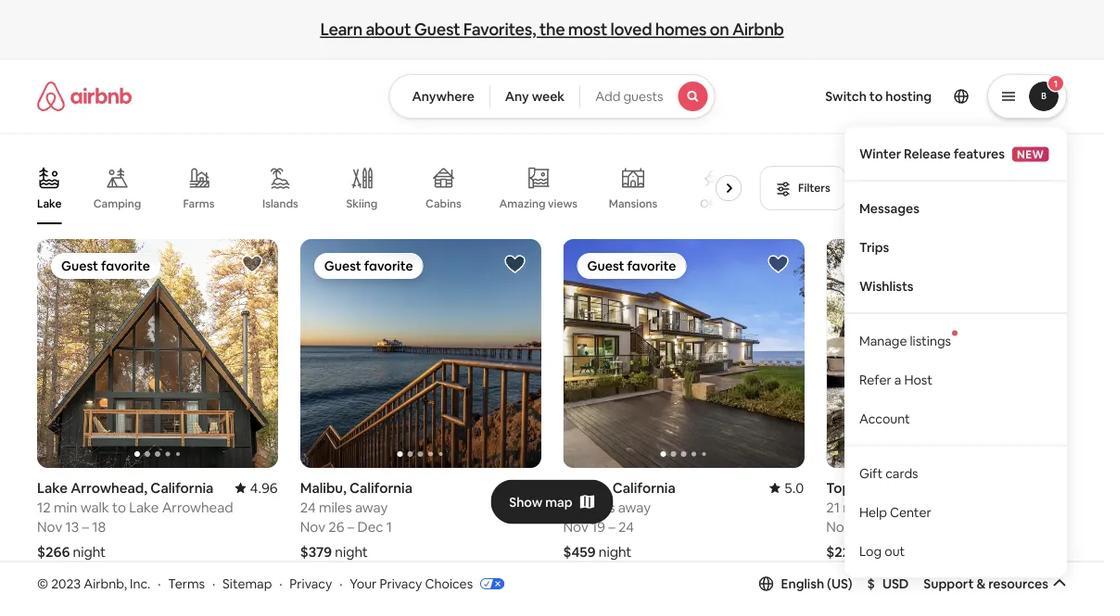 Task type: describe. For each thing, give the bounding box(es) containing it.
account
[[860, 411, 911, 427]]

usd
[[883, 576, 909, 593]]

california for malibu, california 24 miles away nov 26 – dec 1 $379 night
[[350, 479, 413, 497]]

miles for 26
[[319, 498, 352, 516]]

4.95 out of 5 average rating image
[[1025, 479, 1068, 497]]

manage
[[860, 333, 908, 349]]

anywhere
[[412, 88, 475, 105]]

26
[[329, 518, 345, 536]]

account link
[[845, 399, 1068, 438]]

arrowhead
[[162, 498, 233, 516]]

has notifications image
[[953, 331, 958, 336]]

switch to hosting link
[[815, 77, 943, 116]]

support
[[924, 576, 974, 593]]

lake for lake arrowhead, california 12 min walk to lake arrowhead nov 13 – 18 $266 night
[[37, 479, 68, 497]]

resources
[[989, 576, 1049, 593]]

english (us)
[[782, 576, 853, 593]]

2 horizontal spatial 24
[[619, 518, 635, 536]]

skiing
[[347, 197, 378, 211]]

log
[[860, 543, 882, 560]]

learn about guest favorites, the most loved homes on airbnb
[[320, 18, 784, 40]]

malibu, california 24 miles away nov 19 – 24 $459 night
[[564, 479, 676, 561]]

13
[[65, 518, 79, 536]]

refer a host
[[860, 372, 933, 388]]

winter
[[860, 145, 902, 162]]

2 · from the left
[[212, 576, 215, 592]]

malibu, california 24 miles away nov 26 – dec 1 $379 night
[[300, 479, 413, 561]]

nov for nov 30 – dec 5
[[827, 518, 852, 536]]

favorites,
[[464, 18, 536, 40]]

2 privacy from the left
[[380, 576, 422, 592]]

$ usd
[[868, 576, 909, 593]]

to inside the profile element
[[870, 88, 883, 105]]

winter release features
[[860, 145, 1006, 162]]

away for nov 26 – dec 1
[[355, 498, 388, 516]]

your privacy choices
[[350, 576, 473, 592]]

$225
[[827, 543, 859, 561]]

lake for lake
[[37, 197, 62, 211]]

© 2023 airbnb, inc. ·
[[37, 576, 161, 592]]

lake arrowhead, california 12 min walk to lake arrowhead nov 13 – 18 $266 night
[[37, 479, 233, 561]]

group containing amazing views
[[37, 152, 750, 225]]

$379
[[300, 543, 332, 561]]

loved
[[611, 18, 652, 40]]

gift cards
[[860, 465, 919, 482]]

5.0
[[785, 479, 805, 497]]

total
[[918, 181, 943, 195]]

arrowhead,
[[71, 479, 148, 497]]

airbnb,
[[84, 576, 127, 592]]

before
[[945, 181, 980, 195]]

sitemap
[[223, 576, 272, 592]]

filters
[[799, 181, 831, 195]]

– inside lake arrowhead, california 12 min walk to lake arrowhead nov 13 – 18 $266 night
[[82, 518, 89, 536]]

log out
[[860, 543, 906, 560]]

host
[[905, 372, 933, 388]]

4 · from the left
[[340, 576, 343, 592]]

show
[[510, 494, 543, 511]]

week
[[532, 88, 565, 105]]

display
[[877, 181, 915, 195]]

learn
[[320, 18, 363, 40]]

2 vertical spatial lake
[[129, 498, 159, 516]]

help
[[860, 504, 888, 521]]

the
[[540, 18, 565, 40]]

none search field containing anywhere
[[389, 74, 716, 119]]

anywhere button
[[389, 74, 491, 119]]

any week
[[505, 88, 565, 105]]

3 · from the left
[[279, 576, 282, 592]]

terms · sitemap · privacy ·
[[168, 576, 343, 592]]

messages link
[[845, 189, 1068, 228]]

4.95
[[1040, 479, 1068, 497]]

4.96 out of 5 average rating image
[[235, 479, 278, 497]]

new
[[1018, 147, 1045, 162]]

any week button
[[490, 74, 581, 119]]

hosting
[[886, 88, 932, 105]]

show map
[[510, 494, 573, 511]]

group for malibu, california 24 miles away nov 26 – dec 1 $379 night
[[300, 239, 541, 468]]

a
[[895, 372, 902, 388]]

guest
[[414, 18, 460, 40]]

most
[[568, 18, 608, 40]]

nov for nov 19 – 24
[[564, 518, 589, 536]]

airbnb
[[733, 18, 784, 40]]

amazing
[[500, 196, 546, 211]]

california inside lake arrowhead, california 12 min walk to lake arrowhead nov 13 – 18 $266 night
[[151, 479, 214, 497]]

1 inside the malibu, california 24 miles away nov 26 – dec 1 $379 night
[[387, 518, 392, 536]]

manage listings
[[860, 333, 952, 349]]

messages
[[860, 200, 920, 217]]

dec for 5
[[884, 518, 910, 536]]

18
[[92, 518, 106, 536]]

(us)
[[828, 576, 853, 593]]

taxes
[[983, 181, 1011, 195]]

4.94
[[513, 479, 541, 497]]

terms link
[[168, 576, 205, 592]]

switch
[[826, 88, 867, 105]]

dec for 1
[[358, 518, 384, 536]]

release
[[905, 145, 952, 162]]

gift cards link
[[845, 454, 1068, 493]]

group for lake arrowhead, california 12 min walk to lake arrowhead nov 13 – 18 $266 night
[[37, 239, 278, 468]]

$
[[868, 576, 876, 593]]

add guests button
[[580, 74, 716, 119]]

guests
[[624, 88, 664, 105]]



Task type: vqa. For each thing, say whether or not it's contained in the screenshot.
Add to wishlist: Nashville, Tennessee image
no



Task type: locate. For each thing, give the bounding box(es) containing it.
malibu, inside "malibu, california 24 miles away nov 19 – 24 $459 night"
[[564, 479, 610, 497]]

gift
[[860, 465, 883, 482]]

night inside "malibu, california 24 miles away nov 19 – 24 $459 night"
[[599, 543, 632, 561]]

3 miles from the left
[[843, 498, 877, 516]]

30
[[855, 518, 871, 536]]

support & resources button
[[924, 576, 1068, 593]]

nov inside lake arrowhead, california 12 min walk to lake arrowhead nov 13 – 18 $266 night
[[37, 518, 62, 536]]

english
[[782, 576, 825, 593]]

1 malibu, from the left
[[300, 479, 347, 497]]

3 – from the left
[[609, 518, 616, 536]]

help center link
[[845, 493, 1068, 532]]

dec inside topanga, california 21 miles away nov 30 – dec 5 $225 night
[[884, 518, 910, 536]]

add guests
[[596, 88, 664, 105]]

away for nov 30 – dec 5
[[880, 498, 912, 516]]

out
[[885, 543, 906, 560]]

2 add to wishlist: malibu, california image from the left
[[767, 253, 790, 276]]

to
[[870, 88, 883, 105], [112, 498, 126, 516]]

lake left camping
[[37, 197, 62, 211]]

1 · from the left
[[158, 576, 161, 592]]

nov left 26
[[300, 518, 326, 536]]

4 california from the left
[[890, 479, 953, 497]]

· left privacy link at the bottom of the page
[[279, 576, 282, 592]]

24 for nov 26 – dec 1
[[300, 498, 316, 516]]

english (us) button
[[759, 576, 853, 593]]

cards
[[886, 465, 919, 482]]

to down arrowhead,
[[112, 498, 126, 516]]

listings
[[911, 333, 952, 349]]

your
[[350, 576, 377, 592]]

privacy right your
[[380, 576, 422, 592]]

24 inside the malibu, california 24 miles away nov 26 – dec 1 $379 night
[[300, 498, 316, 516]]

night down 30
[[862, 543, 895, 561]]

any
[[505, 88, 529, 105]]

0 horizontal spatial malibu,
[[300, 479, 347, 497]]

sitemap link
[[223, 576, 272, 592]]

add to wishlist: malibu, california image for 4.94
[[504, 253, 526, 276]]

3 california from the left
[[613, 479, 676, 497]]

· right inc.
[[158, 576, 161, 592]]

1 horizontal spatial malibu,
[[564, 479, 610, 497]]

malibu, up 26
[[300, 479, 347, 497]]

malibu, inside the malibu, california 24 miles away nov 26 – dec 1 $379 night
[[300, 479, 347, 497]]

away
[[355, 498, 388, 516], [618, 498, 651, 516], [880, 498, 912, 516]]

trips link
[[845, 228, 1068, 267]]

24 for nov 19 – 24
[[564, 498, 579, 516]]

0 vertical spatial lake
[[37, 197, 62, 211]]

inc.
[[130, 576, 151, 592]]

lake down arrowhead,
[[129, 498, 159, 516]]

2 away from the left
[[618, 498, 651, 516]]

1 vertical spatial 1
[[387, 518, 392, 536]]

3 nov from the left
[[564, 518, 589, 536]]

12
[[37, 498, 51, 516]]

–
[[82, 518, 89, 536], [348, 518, 355, 536], [609, 518, 616, 536], [874, 518, 881, 536]]

amazing views
[[500, 196, 578, 211]]

to right switch
[[870, 88, 883, 105]]

group for topanga, california 21 miles away nov 30 – dec 5 $225 night
[[827, 239, 1068, 468]]

0 vertical spatial 1
[[1055, 77, 1059, 90]]

display total before taxes
[[877, 181, 1011, 195]]

miles up 19
[[582, 498, 615, 516]]

1 horizontal spatial dec
[[884, 518, 910, 536]]

nov for nov 26 – dec 1
[[300, 518, 326, 536]]

– inside "malibu, california 24 miles away nov 19 – 24 $459 night"
[[609, 518, 616, 536]]

nov down 21
[[827, 518, 852, 536]]

choices
[[425, 576, 473, 592]]

california for topanga, california 21 miles away nov 30 – dec 5 $225 night
[[890, 479, 953, 497]]

– right 19
[[609, 518, 616, 536]]

1 button
[[988, 74, 1068, 119]]

0 horizontal spatial 1
[[387, 518, 392, 536]]

2 malibu, from the left
[[564, 479, 610, 497]]

1 add to wishlist: malibu, california image from the left
[[504, 253, 526, 276]]

2 nov from the left
[[300, 518, 326, 536]]

refer a host link
[[845, 361, 1068, 399]]

add to wishlist: malibu, california image down amazing
[[504, 253, 526, 276]]

2023
[[51, 576, 81, 592]]

nov inside topanga, california 21 miles away nov 30 – dec 5 $225 night
[[827, 518, 852, 536]]

trips
[[860, 239, 890, 256]]

1 california from the left
[[151, 479, 214, 497]]

24 up $379 at the left of page
[[300, 498, 316, 516]]

1 horizontal spatial away
[[618, 498, 651, 516]]

1 horizontal spatial add to wishlist: malibu, california image
[[767, 253, 790, 276]]

2 california from the left
[[350, 479, 413, 497]]

night down 26
[[335, 543, 368, 561]]

miles inside topanga, california 21 miles away nov 30 – dec 5 $225 night
[[843, 498, 877, 516]]

1 horizontal spatial 24
[[564, 498, 579, 516]]

walk
[[80, 498, 109, 516]]

filters button
[[761, 166, 847, 211]]

3 night from the left
[[599, 543, 632, 561]]

miles for 30
[[843, 498, 877, 516]]

24 up $459
[[564, 498, 579, 516]]

privacy
[[290, 576, 332, 592], [380, 576, 422, 592]]

away inside topanga, california 21 miles away nov 30 – dec 5 $225 night
[[880, 498, 912, 516]]

0 horizontal spatial away
[[355, 498, 388, 516]]

views
[[548, 196, 578, 211]]

nov inside the malibu, california 24 miles away nov 26 – dec 1 $379 night
[[300, 518, 326, 536]]

19
[[592, 518, 606, 536]]

switch to hosting
[[826, 88, 932, 105]]

nov down 12
[[37, 518, 62, 536]]

0 horizontal spatial privacy
[[290, 576, 332, 592]]

night inside the malibu, california 24 miles away nov 26 – dec 1 $379 night
[[335, 543, 368, 561]]

1 horizontal spatial 1
[[1055, 77, 1059, 90]]

california inside the malibu, california 24 miles away nov 26 – dec 1 $379 night
[[350, 479, 413, 497]]

refer
[[860, 372, 892, 388]]

None search field
[[389, 74, 716, 119]]

– right 13
[[82, 518, 89, 536]]

1 away from the left
[[355, 498, 388, 516]]

2 horizontal spatial away
[[880, 498, 912, 516]]

nov inside "malibu, california 24 miles away nov 19 – 24 $459 night"
[[564, 518, 589, 536]]

1 dec from the left
[[358, 518, 384, 536]]

privacy down $379 at the left of page
[[290, 576, 332, 592]]

1 night from the left
[[73, 543, 106, 561]]

1 vertical spatial lake
[[37, 479, 68, 497]]

· left your
[[340, 576, 343, 592]]

on
[[710, 18, 730, 40]]

night down 18
[[73, 543, 106, 561]]

terms
[[168, 576, 205, 592]]

dec inside the malibu, california 24 miles away nov 26 – dec 1 $379 night
[[358, 518, 384, 536]]

1 horizontal spatial miles
[[582, 498, 615, 516]]

night inside topanga, california 21 miles away nov 30 – dec 5 $225 night
[[862, 543, 895, 561]]

0 horizontal spatial dec
[[358, 518, 384, 536]]

away inside the malibu, california 24 miles away nov 26 – dec 1 $379 night
[[355, 498, 388, 516]]

camping
[[93, 197, 141, 211]]

omg!
[[700, 197, 730, 211]]

0 horizontal spatial 24
[[300, 498, 316, 516]]

group for malibu, california 24 miles away nov 19 – 24 $459 night
[[564, 239, 805, 468]]

lake
[[37, 197, 62, 211], [37, 479, 68, 497], [129, 498, 159, 516]]

4 – from the left
[[874, 518, 881, 536]]

california for malibu, california 24 miles away nov 19 – 24 $459 night
[[613, 479, 676, 497]]

2 night from the left
[[335, 543, 368, 561]]

– right 26
[[348, 518, 355, 536]]

min
[[54, 498, 77, 516]]

4.94 out of 5 average rating image
[[498, 479, 541, 497]]

malibu, up 19
[[564, 479, 610, 497]]

miles down topanga, on the right bottom
[[843, 498, 877, 516]]

21
[[827, 498, 840, 516]]

manage listings link
[[845, 322, 1068, 361]]

3 away from the left
[[880, 498, 912, 516]]

2 miles from the left
[[582, 498, 615, 516]]

miles for 19
[[582, 498, 615, 516]]

1 horizontal spatial to
[[870, 88, 883, 105]]

california inside "malibu, california 24 miles away nov 19 – 24 $459 night"
[[613, 479, 676, 497]]

– inside the malibu, california 24 miles away nov 26 – dec 1 $379 night
[[348, 518, 355, 536]]

2 dec from the left
[[884, 518, 910, 536]]

profile element
[[738, 59, 1068, 579]]

&
[[977, 576, 986, 593]]

malibu, for malibu, california 24 miles away nov 26 – dec 1 $379 night
[[300, 479, 347, 497]]

miles inside the malibu, california 24 miles away nov 26 – dec 1 $379 night
[[319, 498, 352, 516]]

add to wishlist: malibu, california image down filters button at the right top of page
[[767, 253, 790, 276]]

wishlists
[[860, 278, 914, 295]]

homes
[[656, 18, 707, 40]]

1 inside "1" dropdown button
[[1055, 77, 1059, 90]]

center
[[890, 504, 932, 521]]

privacy link
[[290, 576, 332, 592]]

2 – from the left
[[348, 518, 355, 536]]

california
[[151, 479, 214, 497], [350, 479, 413, 497], [613, 479, 676, 497], [890, 479, 953, 497]]

– for nov 26 – dec 1
[[348, 518, 355, 536]]

dec right 26
[[358, 518, 384, 536]]

log out button
[[845, 532, 1068, 571]]

2 horizontal spatial miles
[[843, 498, 877, 516]]

group
[[37, 152, 750, 225], [37, 239, 278, 468], [300, 239, 541, 468], [564, 239, 805, 468], [827, 239, 1068, 468]]

0 horizontal spatial add to wishlist: malibu, california image
[[504, 253, 526, 276]]

©
[[37, 576, 48, 592]]

0 horizontal spatial miles
[[319, 498, 352, 516]]

night inside lake arrowhead, california 12 min walk to lake arrowhead nov 13 – 18 $266 night
[[73, 543, 106, 561]]

– for nov 19 – 24
[[609, 518, 616, 536]]

malibu, for malibu, california 24 miles away nov 19 – 24 $459 night
[[564, 479, 610, 497]]

lake up 12
[[37, 479, 68, 497]]

topanga, california 21 miles away nov 30 – dec 5 $225 night
[[827, 479, 953, 561]]

$266
[[37, 543, 70, 561]]

night down 19
[[599, 543, 632, 561]]

add to wishlist: lake arrowhead, california image
[[241, 253, 263, 276]]

1 – from the left
[[82, 518, 89, 536]]

5.0 out of 5 average rating image
[[770, 479, 805, 497]]

support & resources
[[924, 576, 1049, 593]]

– right 30
[[874, 518, 881, 536]]

$459
[[564, 543, 596, 561]]

1 miles from the left
[[319, 498, 352, 516]]

wishlists link
[[845, 267, 1068, 306]]

dec
[[358, 518, 384, 536], [884, 518, 910, 536]]

– inside topanga, california 21 miles away nov 30 – dec 5 $225 night
[[874, 518, 881, 536]]

miles up 26
[[319, 498, 352, 516]]

away inside "malibu, california 24 miles away nov 19 – 24 $459 night"
[[618, 498, 651, 516]]

1
[[1055, 77, 1059, 90], [387, 518, 392, 536]]

nov left 19
[[564, 518, 589, 536]]

add to wishlist: malibu, california image
[[504, 253, 526, 276], [767, 253, 790, 276]]

0 horizontal spatial to
[[112, 498, 126, 516]]

california inside topanga, california 21 miles away nov 30 – dec 5 $225 night
[[890, 479, 953, 497]]

help center
[[860, 504, 932, 521]]

1 horizontal spatial privacy
[[380, 576, 422, 592]]

dec left 5
[[884, 518, 910, 536]]

malibu,
[[300, 479, 347, 497], [564, 479, 610, 497]]

1 privacy from the left
[[290, 576, 332, 592]]

miles inside "malibu, california 24 miles away nov 19 – 24 $459 night"
[[582, 498, 615, 516]]

– for nov 30 – dec 5
[[874, 518, 881, 536]]

24 right 19
[[619, 518, 635, 536]]

0 vertical spatial to
[[870, 88, 883, 105]]

add
[[596, 88, 621, 105]]

4 night from the left
[[862, 543, 895, 561]]

islands
[[263, 197, 299, 211]]

· right terms
[[212, 576, 215, 592]]

cabins
[[426, 197, 462, 211]]

nov
[[37, 518, 62, 536], [300, 518, 326, 536], [564, 518, 589, 536], [827, 518, 852, 536]]

topanga,
[[827, 479, 887, 497]]

away for nov 19 – 24
[[618, 498, 651, 516]]

1 nov from the left
[[37, 518, 62, 536]]

add to wishlist: malibu, california image for 5.0
[[767, 253, 790, 276]]

1 vertical spatial to
[[112, 498, 126, 516]]

4 nov from the left
[[827, 518, 852, 536]]

to inside lake arrowhead, california 12 min walk to lake arrowhead nov 13 – 18 $266 night
[[112, 498, 126, 516]]

5
[[913, 518, 921, 536]]



